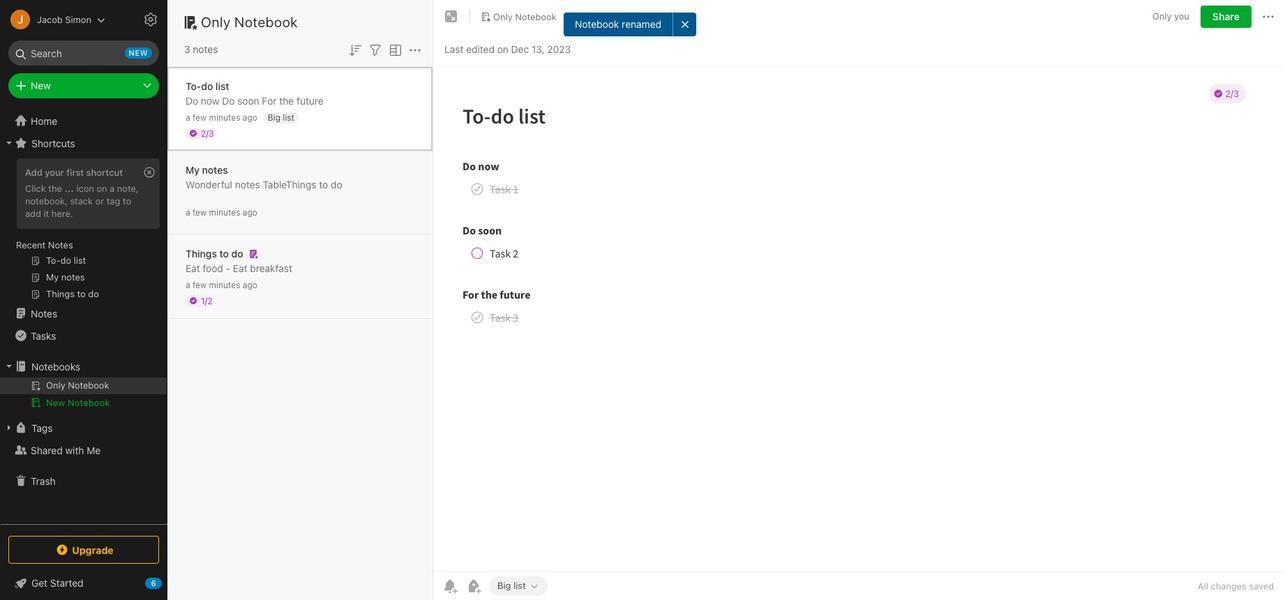 Task type: describe. For each thing, give the bounding box(es) containing it.
started
[[50, 577, 83, 589]]

6
[[151, 578, 156, 587]]

Big list Tag actions field
[[526, 581, 539, 591]]

breakfast
[[250, 262, 292, 274]]

share button
[[1201, 6, 1252, 28]]

dec
[[511, 43, 529, 55]]

tag
[[107, 195, 120, 206]]

2023
[[547, 43, 571, 55]]

big list inside note list element
[[268, 112, 294, 122]]

home
[[31, 115, 57, 127]]

notebooks link
[[0, 355, 167, 377]]

do inside my notes wonderful notes tablethings to do
[[331, 178, 342, 190]]

cell inside 'tree'
[[0, 377, 167, 394]]

with
[[65, 444, 84, 456]]

upgrade
[[72, 544, 114, 556]]

new for new notebook
[[46, 397, 65, 408]]

tree containing home
[[0, 110, 167, 523]]

all changes saved
[[1198, 581, 1274, 592]]

settings image
[[142, 11, 159, 28]]

3 ago from the top
[[243, 279, 257, 290]]

icon on a note, notebook, stack or tag to add it here.
[[25, 183, 139, 219]]

the inside 'tree'
[[48, 183, 62, 194]]

click
[[25, 183, 46, 194]]

tags
[[31, 422, 53, 434]]

2 ago from the top
[[243, 207, 257, 217]]

note,
[[117, 183, 139, 194]]

only notebook inside 'button'
[[493, 11, 556, 22]]

now
[[201, 95, 219, 106]]

1 eat from the left
[[186, 262, 200, 274]]

new notebook
[[46, 397, 110, 408]]

1 minutes from the top
[[209, 112, 240, 122]]

eat food - eat breakfast
[[186, 262, 292, 274]]

a inside icon on a note, notebook, stack or tag to add it here.
[[110, 183, 115, 194]]

notebook renamed
[[575, 18, 661, 30]]

a down things
[[186, 279, 190, 290]]

Search text field
[[18, 40, 149, 66]]

trash
[[31, 475, 56, 487]]

new button
[[8, 73, 159, 98]]

icon
[[76, 183, 94, 194]]

for
[[262, 95, 277, 106]]

note list element
[[167, 0, 433, 600]]

a down wonderful
[[186, 207, 190, 217]]

2 vertical spatial notes
[[235, 178, 260, 190]]

1 horizontal spatial to
[[219, 247, 229, 259]]

your
[[45, 167, 64, 178]]

only inside 'button'
[[493, 11, 513, 22]]

only notebook inside note list element
[[201, 14, 298, 30]]

simon
[[65, 14, 91, 25]]

1 horizontal spatial list
[[283, 112, 294, 122]]

notes for 3
[[193, 43, 218, 55]]

add your first shortcut
[[25, 167, 123, 178]]

add tag image
[[465, 578, 482, 594]]

edited
[[466, 43, 495, 55]]

3 a few minutes ago from the top
[[186, 279, 257, 290]]

3 minutes from the top
[[209, 279, 240, 290]]

expand note image
[[443, 8, 460, 25]]

new for new
[[31, 80, 51, 91]]

expand tags image
[[3, 422, 15, 433]]

2 eat from the left
[[233, 262, 247, 274]]

notebook inside only notebook 'button'
[[515, 11, 556, 22]]

to inside icon on a note, notebook, stack or tag to add it here.
[[123, 195, 131, 206]]

list inside to-do list do now do soon for the future
[[216, 80, 229, 92]]

jacob
[[37, 14, 63, 25]]

future
[[297, 95, 324, 106]]

tags button
[[0, 417, 167, 439]]

2 minutes from the top
[[209, 207, 240, 217]]

1 do from the left
[[186, 95, 198, 106]]

last edited on dec 13, 2023
[[444, 43, 571, 55]]

or
[[95, 195, 104, 206]]

things
[[186, 247, 217, 259]]

renamed
[[621, 18, 661, 30]]

click the ...
[[25, 183, 74, 194]]

1 vertical spatial more actions field
[[407, 40, 424, 58]]

...
[[65, 183, 74, 194]]

big inside button
[[497, 580, 511, 591]]

1 few from the top
[[193, 112, 207, 122]]

it
[[44, 208, 49, 219]]



Task type: locate. For each thing, give the bounding box(es) containing it.
a few minutes ago
[[186, 112, 257, 122], [186, 207, 257, 217], [186, 279, 257, 290]]

to up -
[[219, 247, 229, 259]]

cell
[[0, 377, 167, 394]]

2 horizontal spatial do
[[331, 178, 342, 190]]

notebook
[[515, 11, 556, 22], [234, 14, 298, 30], [575, 18, 619, 30], [68, 397, 110, 408]]

few up 2/3 on the left top of the page
[[193, 112, 207, 122]]

1 ago from the top
[[243, 112, 257, 122]]

notebooks
[[31, 360, 80, 372]]

0 vertical spatial ago
[[243, 112, 257, 122]]

me
[[87, 444, 101, 456]]

1 horizontal spatial the
[[279, 95, 294, 106]]

2 vertical spatial a few minutes ago
[[186, 279, 257, 290]]

few
[[193, 112, 207, 122], [193, 207, 207, 217], [193, 279, 207, 290]]

the inside to-do list do now do soon for the future
[[279, 95, 294, 106]]

1 vertical spatial big
[[497, 580, 511, 591]]

shared with me
[[31, 444, 101, 456]]

a few minutes ago down wonderful
[[186, 207, 257, 217]]

shared with me link
[[0, 439, 167, 461]]

ago
[[243, 112, 257, 122], [243, 207, 257, 217], [243, 279, 257, 290]]

1 vertical spatial on
[[97, 183, 107, 194]]

list inside button
[[514, 580, 526, 591]]

More actions field
[[1260, 6, 1277, 28], [407, 40, 424, 58]]

1 vertical spatial list
[[283, 112, 294, 122]]

notes right recent
[[48, 239, 73, 250]]

a down to-
[[186, 112, 190, 122]]

shortcut
[[86, 167, 123, 178]]

food
[[203, 262, 223, 274]]

1 vertical spatial notes
[[31, 307, 57, 319]]

add
[[25, 208, 41, 219]]

tasks
[[31, 330, 56, 342]]

few up 1/2
[[193, 279, 207, 290]]

0 horizontal spatial do
[[186, 95, 198, 106]]

tablethings
[[263, 178, 316, 190]]

more actions field right the share button
[[1260, 6, 1277, 28]]

minutes
[[209, 112, 240, 122], [209, 207, 240, 217], [209, 279, 240, 290]]

the
[[279, 95, 294, 106], [48, 183, 62, 194]]

a up the tag
[[110, 183, 115, 194]]

1 vertical spatial big list
[[497, 580, 526, 591]]

notes
[[193, 43, 218, 55], [202, 164, 228, 175], [235, 178, 260, 190]]

minutes down -
[[209, 279, 240, 290]]

recent
[[16, 239, 46, 250]]

new search field
[[18, 40, 152, 66]]

0 horizontal spatial big
[[268, 112, 280, 122]]

big list inside button
[[497, 580, 526, 591]]

add a reminder image
[[442, 578, 458, 594]]

2 vertical spatial to
[[219, 247, 229, 259]]

notes up wonderful
[[202, 164, 228, 175]]

new up tags
[[46, 397, 65, 408]]

shortcuts
[[31, 137, 75, 149]]

1 vertical spatial a few minutes ago
[[186, 207, 257, 217]]

notes right the '3'
[[193, 43, 218, 55]]

notebook inside note list element
[[234, 14, 298, 30]]

0 horizontal spatial eat
[[186, 262, 200, 274]]

0 vertical spatial new
[[31, 80, 51, 91]]

do up now
[[201, 80, 213, 92]]

wonderful
[[186, 178, 232, 190]]

add
[[25, 167, 42, 178]]

Add filters field
[[367, 40, 384, 58]]

0 horizontal spatial only
[[201, 14, 231, 30]]

new inside popup button
[[31, 80, 51, 91]]

to-do list do now do soon for the future
[[186, 80, 324, 106]]

0 horizontal spatial list
[[216, 80, 229, 92]]

1 a few minutes ago from the top
[[186, 112, 257, 122]]

new inside button
[[46, 397, 65, 408]]

2 horizontal spatial only
[[1153, 11, 1172, 22]]

2 few from the top
[[193, 207, 207, 217]]

notes link
[[0, 302, 167, 324]]

do
[[201, 80, 213, 92], [331, 178, 342, 190], [231, 247, 243, 259]]

0 vertical spatial notes
[[48, 239, 73, 250]]

0 vertical spatial the
[[279, 95, 294, 106]]

1 horizontal spatial eat
[[233, 262, 247, 274]]

to
[[319, 178, 328, 190], [123, 195, 131, 206], [219, 247, 229, 259]]

0 vertical spatial more actions field
[[1260, 6, 1277, 28]]

1 horizontal spatial only notebook
[[493, 11, 556, 22]]

1 vertical spatial the
[[48, 183, 62, 194]]

big left big list tag actions field
[[497, 580, 511, 591]]

do right tablethings
[[331, 178, 342, 190]]

eat
[[186, 262, 200, 274], [233, 262, 247, 274]]

1 horizontal spatial do
[[231, 247, 243, 259]]

2/3
[[201, 128, 214, 139]]

1 vertical spatial to
[[123, 195, 131, 206]]

home link
[[0, 110, 167, 132]]

minutes down wonderful
[[209, 207, 240, 217]]

notes
[[48, 239, 73, 250], [31, 307, 57, 319]]

first
[[66, 167, 84, 178]]

0 horizontal spatial do
[[201, 80, 213, 92]]

1 vertical spatial notes
[[202, 164, 228, 175]]

the right for
[[279, 95, 294, 106]]

only notebook up 'dec'
[[493, 11, 556, 22]]

-
[[226, 262, 230, 274]]

changes
[[1211, 581, 1247, 592]]

stack
[[70, 195, 93, 206]]

2 do from the left
[[222, 95, 235, 106]]

my
[[186, 164, 200, 175]]

2 horizontal spatial to
[[319, 178, 328, 190]]

note window element
[[433, 0, 1285, 600]]

3 few from the top
[[193, 279, 207, 290]]

Sort options field
[[347, 40, 364, 58]]

only notebook button
[[476, 7, 561, 27]]

0 vertical spatial minutes
[[209, 112, 240, 122]]

to down note,
[[123, 195, 131, 206]]

trash link
[[0, 470, 167, 492]]

recent notes
[[16, 239, 73, 250]]

notes right wonderful
[[235, 178, 260, 190]]

1 horizontal spatial on
[[497, 43, 509, 55]]

1 horizontal spatial big list
[[497, 580, 526, 591]]

new up home
[[31, 80, 51, 91]]

0 vertical spatial big list
[[268, 112, 294, 122]]

tasks button
[[0, 324, 167, 347]]

do down to-
[[186, 95, 198, 106]]

list
[[216, 80, 229, 92], [283, 112, 294, 122], [514, 580, 526, 591]]

View options field
[[384, 40, 404, 58]]

expand notebooks image
[[3, 361, 15, 372]]

Account field
[[0, 6, 105, 33]]

on inside icon on a note, notebook, stack or tag to add it here.
[[97, 183, 107, 194]]

more actions field right view options field on the left top of the page
[[407, 40, 424, 58]]

group
[[0, 154, 167, 308]]

2 horizontal spatial list
[[514, 580, 526, 591]]

3 notes
[[184, 43, 218, 55]]

0 horizontal spatial big list
[[268, 112, 294, 122]]

0 vertical spatial on
[[497, 43, 509, 55]]

new notebook button
[[0, 394, 167, 411]]

0 horizontal spatial to
[[123, 195, 131, 206]]

1 vertical spatial minutes
[[209, 207, 240, 217]]

my notes wonderful notes tablethings to do
[[186, 164, 342, 190]]

minutes down now
[[209, 112, 240, 122]]

big list down for
[[268, 112, 294, 122]]

0 vertical spatial do
[[201, 80, 213, 92]]

all
[[1198, 581, 1208, 592]]

0 vertical spatial list
[[216, 80, 229, 92]]

list up now
[[216, 80, 229, 92]]

only left you
[[1153, 11, 1172, 22]]

1 vertical spatial ago
[[243, 207, 257, 217]]

group containing add your first shortcut
[[0, 154, 167, 308]]

1 horizontal spatial do
[[222, 95, 235, 106]]

1 vertical spatial do
[[331, 178, 342, 190]]

notebook inside new notebook button
[[68, 397, 110, 408]]

only you
[[1153, 11, 1190, 22]]

new
[[31, 80, 51, 91], [46, 397, 65, 408]]

do inside to-do list do now do soon for the future
[[201, 80, 213, 92]]

here.
[[52, 208, 73, 219]]

new
[[129, 48, 148, 57]]

upgrade button
[[8, 536, 159, 564]]

soon
[[237, 95, 259, 106]]

0 horizontal spatial the
[[48, 183, 62, 194]]

list right add tag 'icon' at the left of page
[[514, 580, 526, 591]]

1 vertical spatial new
[[46, 397, 65, 408]]

few down wonderful
[[193, 207, 207, 217]]

shortcuts button
[[0, 132, 167, 154]]

notes up tasks
[[31, 307, 57, 319]]

0 vertical spatial big
[[268, 112, 280, 122]]

2 vertical spatial list
[[514, 580, 526, 591]]

add filters image
[[367, 42, 384, 58]]

do right now
[[222, 95, 235, 106]]

2 a few minutes ago from the top
[[186, 207, 257, 217]]

on left 'dec'
[[497, 43, 509, 55]]

0 vertical spatial a few minutes ago
[[186, 112, 257, 122]]

13,
[[532, 43, 545, 55]]

1 horizontal spatial big
[[497, 580, 511, 591]]

more actions image
[[1260, 8, 1277, 25]]

1 vertical spatial few
[[193, 207, 207, 217]]

more actions image
[[407, 42, 424, 58]]

only up 'last edited on dec 13, 2023'
[[493, 11, 513, 22]]

only up 3 notes
[[201, 14, 231, 30]]

saved
[[1249, 581, 1274, 592]]

only inside note list element
[[201, 14, 231, 30]]

ago down eat food - eat breakfast
[[243, 279, 257, 290]]

tree
[[0, 110, 167, 523]]

on inside note window element
[[497, 43, 509, 55]]

Note Editor text field
[[433, 67, 1285, 571]]

big list
[[268, 112, 294, 122], [497, 580, 526, 591]]

do up eat food - eat breakfast
[[231, 247, 243, 259]]

jacob simon
[[37, 14, 91, 25]]

to inside my notes wonderful notes tablethings to do
[[319, 178, 328, 190]]

2 vertical spatial do
[[231, 247, 243, 259]]

to right tablethings
[[319, 178, 328, 190]]

Help and Learning task checklist field
[[0, 572, 167, 594]]

shared
[[31, 444, 63, 456]]

a
[[186, 112, 190, 122], [110, 183, 115, 194], [186, 207, 190, 217], [186, 279, 190, 290]]

the left ...
[[48, 183, 62, 194]]

big down for
[[268, 112, 280, 122]]

eat down things
[[186, 262, 200, 274]]

ago down my notes wonderful notes tablethings to do
[[243, 207, 257, 217]]

big
[[268, 112, 280, 122], [497, 580, 511, 591]]

notes for my
[[202, 164, 228, 175]]

2 vertical spatial few
[[193, 279, 207, 290]]

to-
[[186, 80, 201, 92]]

big list button
[[489, 576, 548, 596]]

big inside note list element
[[268, 112, 280, 122]]

0 horizontal spatial more actions field
[[407, 40, 424, 58]]

notebook,
[[25, 195, 68, 206]]

things to do
[[186, 247, 243, 259]]

only notebook up 3 notes
[[201, 14, 298, 30]]

do
[[186, 95, 198, 106], [222, 95, 235, 106]]

3
[[184, 43, 190, 55]]

0 vertical spatial notes
[[193, 43, 218, 55]]

eat right -
[[233, 262, 247, 274]]

last
[[444, 43, 464, 55]]

1/2
[[201, 295, 212, 306]]

a few minutes ago down -
[[186, 279, 257, 290]]

new notebook group
[[0, 377, 167, 417]]

only notebook
[[493, 11, 556, 22], [201, 14, 298, 30]]

1 horizontal spatial more actions field
[[1260, 6, 1277, 28]]

a few minutes ago down now
[[186, 112, 257, 122]]

0 horizontal spatial on
[[97, 183, 107, 194]]

on
[[497, 43, 509, 55], [97, 183, 107, 194]]

big list right add tag 'icon' at the left of page
[[497, 580, 526, 591]]

2 vertical spatial minutes
[[209, 279, 240, 290]]

click to collapse image
[[162, 574, 173, 591]]

0 vertical spatial to
[[319, 178, 328, 190]]

share
[[1213, 10, 1240, 22]]

2 vertical spatial ago
[[243, 279, 257, 290]]

get started
[[31, 577, 83, 589]]

you
[[1174, 11, 1190, 22]]

list down to-do list do now do soon for the future
[[283, 112, 294, 122]]

get
[[31, 577, 48, 589]]

0 vertical spatial few
[[193, 112, 207, 122]]

ago down "soon"
[[243, 112, 257, 122]]

1 horizontal spatial only
[[493, 11, 513, 22]]

on up or
[[97, 183, 107, 194]]

0 horizontal spatial only notebook
[[201, 14, 298, 30]]



Task type: vqa. For each thing, say whether or not it's contained in the screenshot.
Minutes
yes



